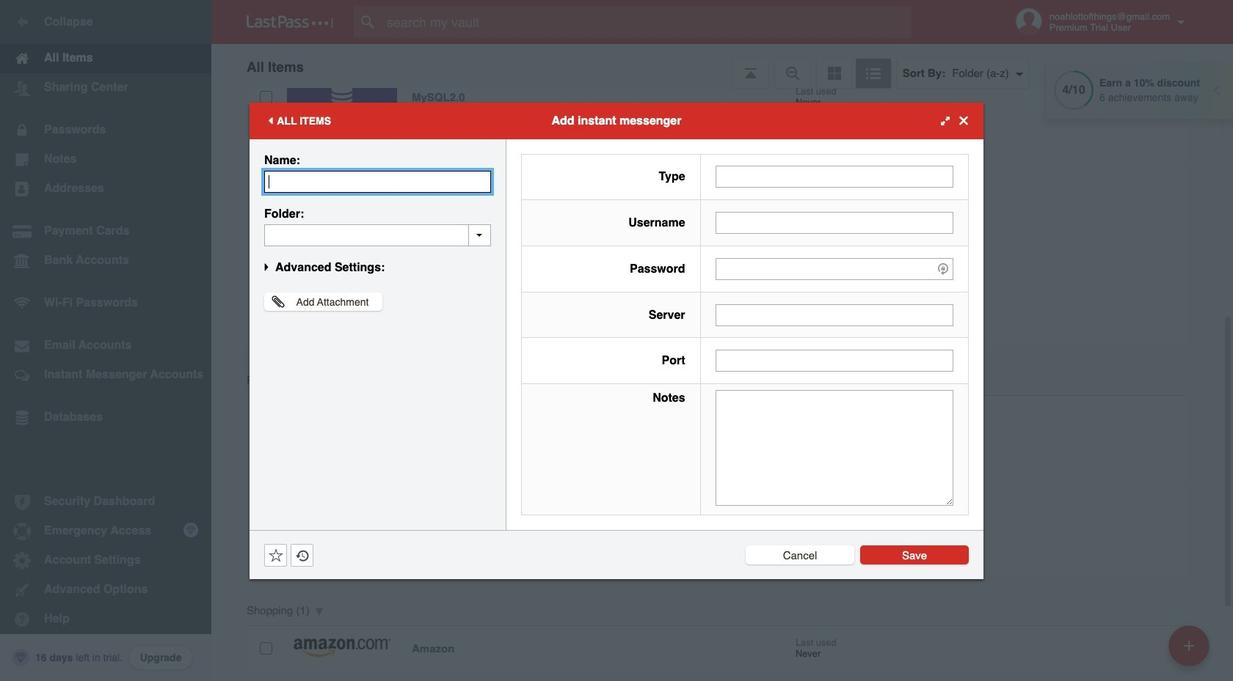 Task type: describe. For each thing, give the bounding box(es) containing it.
vault options navigation
[[211, 44, 1233, 88]]

search my vault text field
[[354, 6, 940, 38]]

new item navigation
[[1163, 622, 1218, 682]]

lastpass image
[[247, 15, 333, 29]]



Task type: locate. For each thing, give the bounding box(es) containing it.
None text field
[[264, 224, 491, 246], [715, 304, 954, 326], [715, 391, 954, 506], [264, 224, 491, 246], [715, 304, 954, 326], [715, 391, 954, 506]]

None password field
[[715, 258, 954, 280]]

main navigation navigation
[[0, 0, 211, 682]]

None text field
[[715, 166, 954, 188], [264, 171, 491, 193], [715, 212, 954, 234], [715, 350, 954, 372], [715, 166, 954, 188], [264, 171, 491, 193], [715, 212, 954, 234], [715, 350, 954, 372]]

new item image
[[1184, 641, 1194, 651]]

Search search field
[[354, 6, 940, 38]]

dialog
[[250, 102, 984, 580]]



